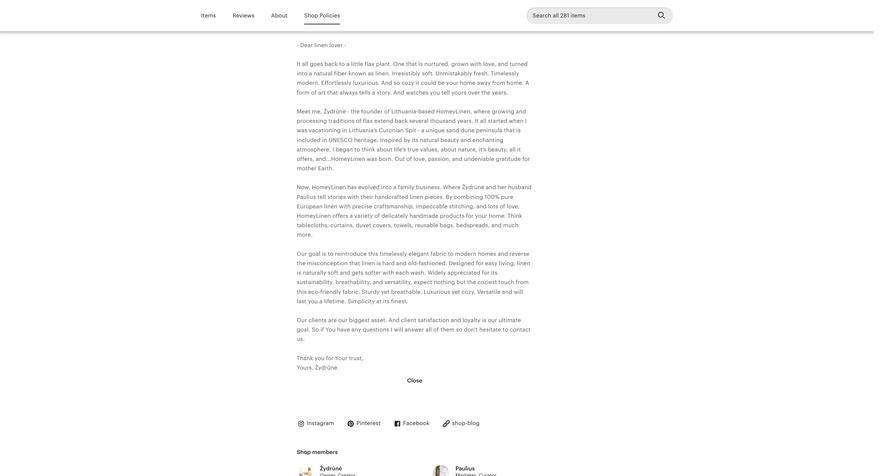 Task type: locate. For each thing, give the bounding box(es) containing it.
tell inside the it all goes back to a little flax plant. one that is nurtured, grown with love, and turned into a natural fiber known as linen. irresistibly soft. unmistakably fresh. timelessly modern. effortlessly luxurious. and so cozy it could be your home away from home. a form of art that always tells a story. and watches you tell yours over the years.
[[442, 89, 450, 96]]

that down when
[[504, 127, 515, 134]]

0 vertical spatial you
[[430, 89, 440, 96]]

appreciated
[[448, 270, 481, 276]]

tells
[[359, 89, 371, 96]]

1 horizontal spatial paulius
[[456, 465, 475, 472]]

yet up at
[[381, 289, 390, 295]]

0 vertical spatial this
[[369, 251, 378, 257]]

luxurious
[[424, 289, 450, 295]]

home. down lots
[[489, 213, 506, 219]]

2 horizontal spatial love,
[[507, 203, 520, 210]]

love, inside 'meet me, žydrūnė - the founder of lithuania-based homeylinen, where growing and processing traditions of flax extend back several thousand years. it all started when i was vacationing in lithuania's curonian spit - a unique sand dune peninsula that is included in unesco heritage. inspired by its natural beauty and enchanting atmosphere, i began to think about life's true values, about nature, it's beauty, all it offers, and...homeylinen was born. out of love, passion, and undeniable gratitude for mother earth.'
[[414, 156, 427, 162]]

0 vertical spatial was
[[297, 127, 307, 134]]

living,
[[499, 260, 516, 267]]

satisfaction
[[418, 317, 450, 324]]

2 vertical spatial you
[[315, 355, 325, 362]]

that up the irresistibly
[[406, 61, 417, 67]]

ultimate
[[499, 317, 521, 324]]

in down the vacationing
[[322, 137, 327, 143]]

vacationing
[[309, 127, 341, 134]]

years.
[[492, 89, 508, 96], [457, 118, 474, 124]]

0 vertical spatial its
[[412, 137, 419, 143]]

all down satisfaction
[[426, 327, 432, 333]]

and up the each
[[397, 260, 407, 267]]

1 horizontal spatial in
[[342, 127, 347, 134]]

1 vertical spatial home.
[[489, 213, 506, 219]]

it's
[[479, 146, 487, 153]]

0 vertical spatial shop
[[304, 12, 318, 19]]

back up fiber
[[325, 61, 338, 67]]

natural inside 'meet me, žydrūnė - the founder of lithuania-based homeylinen, where growing and processing traditions of flax extend back several thousand years. it all started when i was vacationing in lithuania's curonian spit - a unique sand dune peninsula that is included in unesco heritage. inspired by its natural beauty and enchanting atmosphere, i began to think about life's true values, about nature, it's beauty, all it offers, and...homeylinen was born. out of love, passion, and undeniable gratitude for mother earth.'
[[420, 137, 439, 143]]

watches
[[406, 89, 429, 96]]

0 horizontal spatial your
[[447, 80, 459, 86]]

1 vertical spatial back
[[395, 118, 408, 124]]

1 vertical spatial paulius
[[456, 465, 475, 472]]

and down softer
[[373, 279, 383, 286]]

2 vertical spatial love,
[[507, 203, 520, 210]]

of
[[446, 0, 458, 14], [311, 89, 317, 96], [384, 108, 390, 115], [356, 118, 362, 124], [407, 156, 412, 162], [500, 203, 505, 210], [375, 213, 380, 219], [434, 327, 439, 333]]

beauty,
[[488, 146, 508, 153]]

this up last
[[297, 289, 307, 295]]

for right gratitude
[[523, 156, 530, 162]]

with down has
[[348, 194, 359, 200]]

all up gratitude
[[510, 146, 516, 153]]

flax inside 'meet me, žydrūnė - the founder of lithuania-based homeylinen, where growing and processing traditions of flax extend back several thousand years. it all started when i was vacationing in lithuania's curonian spit - a unique sand dune peninsula that is included in unesco heritage. inspired by its natural beauty and enchanting atmosphere, i began to think about life's true values, about nature, it's beauty, all it offers, and...homeylinen was born. out of love, passion, and undeniable gratitude for mother earth.'
[[363, 118, 373, 124]]

so left cozy
[[394, 80, 400, 86]]

our
[[297, 251, 307, 257], [297, 317, 307, 324]]

breathable.
[[391, 289, 422, 295]]

easy
[[485, 260, 498, 267]]

loyalty
[[463, 317, 481, 324]]

little
[[351, 61, 363, 67]]

members
[[312, 449, 338, 456]]

you down could
[[430, 89, 440, 96]]

for up coziest
[[482, 270, 490, 276]]

love, up fresh.
[[484, 61, 497, 67]]

our up have
[[338, 317, 348, 324]]

our inside our goal is to reintroduce this timelessly elegant fabric to modern homes and reverse the misconception that linen is hard and old-fashioned. designed for easy living, linen is naturally soft and gets softer with each wash. widely appreciated for its sustainability, breathability, and versatility, expect nothing but the coziest touch from this eco-friendly fabric. sturdy yet breathable. luxurious yet cozy. versatile and will last you a lifetime. simplicity at its finest.
[[297, 251, 307, 257]]

grown
[[452, 61, 469, 67]]

will down the touch
[[514, 289, 523, 295]]

combining
[[454, 194, 483, 200]]

0 vertical spatial home.
[[507, 80, 524, 86]]

fashioned.
[[419, 260, 447, 267]]

about
[[271, 12, 288, 19]]

is right goal
[[322, 251, 326, 257]]

now, homeylinen has evolved into a family business. where žydrūnė and her husband paulius tell stories with their handcrafted linen pieces. by combining 100% pure european linen with precise craftsmanship, impeccable stitching, and lots of love, homeylinen offers a variety of delicately handmade products for your home. think tablecloths, curtains, duvet covers, towels, reusable bags, bedspreads, and much more.
[[297, 184, 532, 238]]

into
[[297, 70, 308, 77], [381, 184, 392, 191]]

to right fabric
[[448, 251, 454, 257]]

0 horizontal spatial years.
[[457, 118, 474, 124]]

goal.
[[297, 327, 310, 333]]

is up soft.
[[419, 61, 423, 67]]

0 vertical spatial natural
[[314, 70, 333, 77]]

2 our from the top
[[297, 317, 307, 324]]

1 yet from the left
[[381, 289, 390, 295]]

homeylinen,
[[436, 108, 472, 115]]

for inside thank you for your trust, yours, žydrūnė
[[326, 355, 334, 362]]

handcrafted
[[375, 194, 408, 200]]

1 vertical spatial in
[[322, 137, 327, 143]]

1 vertical spatial will
[[394, 327, 403, 333]]

0 horizontal spatial will
[[394, 327, 403, 333]]

years. inside 'meet me, žydrūnė - the founder of lithuania-based homeylinen, where growing and processing traditions of flax extend back several thousand years. it all started when i was vacationing in lithuania's curonian spit - a unique sand dune peninsula that is included in unesco heritage. inspired by its natural beauty and enchanting atmosphere, i began to think about life's true values, about nature, it's beauty, all it offers, and...homeylinen was born. out of love, passion, and undeniable gratitude for mother earth.'
[[457, 118, 474, 124]]

1 our from the top
[[297, 251, 307, 257]]

0 horizontal spatial this
[[297, 289, 307, 295]]

0 vertical spatial love,
[[484, 61, 497, 67]]

linen
[[492, 0, 528, 14]]

pinterest
[[357, 420, 381, 427]]

0 horizontal spatial so
[[394, 80, 400, 86]]

1 vertical spatial homeylinen
[[297, 213, 331, 219]]

1 horizontal spatial natural
[[420, 137, 439, 143]]

1 horizontal spatial from
[[516, 279, 529, 286]]

1 horizontal spatial yet
[[452, 289, 460, 295]]

1 horizontal spatial about
[[441, 146, 457, 153]]

all down where
[[480, 118, 487, 124]]

it inside the it all goes back to a little flax plant. one that is nurtured, grown with love, and turned into a natural fiber known as linen. irresistibly soft. unmistakably fresh. timelessly modern. effortlessly luxurious. and so cozy it could be your home away from home. a form of art that always tells a story. and watches you tell yours over the years.
[[416, 80, 420, 86]]

shop left 'policies'
[[304, 12, 318, 19]]

0 vertical spatial into
[[297, 70, 308, 77]]

0 vertical spatial will
[[514, 289, 523, 295]]

for left 'your'
[[326, 355, 334, 362]]

0 vertical spatial homeylinen
[[312, 184, 346, 191]]

is up hesitate
[[482, 317, 487, 324]]

from inside our goal is to reintroduce this timelessly elegant fabric to modern homes and reverse the misconception that linen is hard and old-fashioned. designed for easy living, linen is naturally soft and gets softer with each wash. widely appreciated for its sustainability, breathability, and versatility, expect nothing but the coziest touch from this eco-friendly fabric. sturdy yet breathable. luxurious yet cozy. versatile and will last you a lifetime. simplicity at its finest.
[[516, 279, 529, 286]]

and up when
[[516, 108, 526, 115]]

shop
[[304, 12, 318, 19], [297, 449, 311, 456]]

about
[[377, 146, 393, 153], [441, 146, 457, 153]]

0 horizontal spatial tell
[[318, 194, 326, 200]]

versatility,
[[385, 279, 412, 286]]

0 vertical spatial i
[[525, 118, 527, 124]]

goes
[[310, 61, 323, 67]]

1 vertical spatial years.
[[457, 118, 474, 124]]

0 horizontal spatial yet
[[381, 289, 390, 295]]

and up them
[[451, 317, 461, 324]]

all left 'goes'
[[302, 61, 308, 67]]

1 vertical spatial i
[[333, 146, 334, 153]]

years. up dune
[[457, 118, 474, 124]]

tell left stories
[[318, 194, 326, 200]]

1 horizontal spatial tell
[[442, 89, 450, 96]]

of down satisfaction
[[434, 327, 439, 333]]

1 horizontal spatial it
[[475, 118, 479, 124]]

0 horizontal spatial back
[[325, 61, 338, 67]]

and...homeylinen
[[316, 156, 365, 162]]

sturdy
[[362, 289, 380, 295]]

1 vertical spatial from
[[516, 279, 529, 286]]

0 vertical spatial tell
[[442, 89, 450, 96]]

yet down but
[[452, 289, 460, 295]]

all inside our clients are our biggest asset. and client satisfaction and loyalty is our ultimate goal. so if you have any questions i will answer all of them so don't hesitate to contact us.
[[426, 327, 432, 333]]

our inside our clients are our biggest asset. and client satisfaction and loyalty is our ultimate goal. so if you have any questions i will answer all of them so don't hesitate to contact us.
[[297, 317, 307, 324]]

1 horizontal spatial our
[[488, 317, 497, 324]]

1 vertical spatial into
[[381, 184, 392, 191]]

began
[[336, 146, 353, 153]]

1 vertical spatial natural
[[420, 137, 439, 143]]

natural inside the it all goes back to a little flax plant. one that is nurtured, grown with love, and turned into a natural fiber known as linen. irresistibly soft. unmistakably fresh. timelessly modern. effortlessly luxurious. and so cozy it could be your home away from home. a form of art that always tells a story. and watches you tell yours over the years.
[[314, 70, 333, 77]]

natural down 'goes'
[[314, 70, 333, 77]]

so inside our clients are our biggest asset. and client satisfaction and loyalty is our ultimate goal. so if you have any questions i will answer all of them so don't hesitate to contact us.
[[456, 327, 463, 333]]

a down eco-
[[320, 298, 323, 305]]

2 about from the left
[[441, 146, 457, 153]]

homeylinen
[[312, 184, 346, 191], [297, 213, 331, 219]]

0 horizontal spatial into
[[297, 70, 308, 77]]

last
[[297, 298, 307, 305]]

flax inside the it all goes back to a little flax plant. one that is nurtured, grown with love, and turned into a natural fiber known as linen. irresistibly soft. unmistakably fresh. timelessly modern. effortlessly luxurious. and so cozy it could be your home away from home. a form of art that always tells a story. and watches you tell yours over the years.
[[365, 61, 375, 67]]

of inside our clients are our biggest asset. and client satisfaction and loyalty is our ultimate goal. so if you have any questions i will answer all of them so don't hesitate to contact us.
[[434, 327, 439, 333]]

clients
[[309, 317, 327, 324]]

it left 'goes'
[[297, 61, 301, 67]]

1 vertical spatial shop
[[297, 449, 311, 456]]

you right thank
[[315, 355, 325, 362]]

shop policies
[[304, 12, 340, 19]]

1 vertical spatial love,
[[414, 156, 427, 162]]

to left think
[[355, 146, 360, 153]]

-
[[297, 42, 299, 48], [345, 42, 347, 48], [348, 108, 349, 115], [418, 127, 420, 134]]

1 vertical spatial tell
[[318, 194, 326, 200]]

love, up think
[[507, 203, 520, 210]]

pure
[[501, 194, 514, 200]]

to inside 'meet me, žydrūnė - the founder of lithuania-based homeylinen, where growing and processing traditions of flax extend back several thousand years. it all started when i was vacationing in lithuania's curonian spit - a unique sand dune peninsula that is included in unesco heritage. inspired by its natural beauty and enchanting atmosphere, i began to think about life's true values, about nature, it's beauty, all it offers, and...homeylinen was born. out of love, passion, and undeniable gratitude for mother earth.'
[[355, 146, 360, 153]]

beauty
[[441, 137, 459, 143]]

1 vertical spatial your
[[475, 213, 488, 219]]

with up fresh.
[[470, 61, 482, 67]]

and inside the it all goes back to a little flax plant. one that is nurtured, grown with love, and turned into a natural fiber known as linen. irresistibly soft. unmistakably fresh. timelessly modern. effortlessly luxurious. and so cozy it could be your home away from home. a form of art that always tells a story. and watches you tell yours over the years.
[[498, 61, 508, 67]]

of up the lithuania's at the top left of the page
[[356, 118, 362, 124]]

you
[[430, 89, 440, 96], [308, 298, 318, 305], [315, 355, 325, 362]]

0 horizontal spatial it
[[297, 61, 301, 67]]

designed
[[449, 260, 475, 267]]

0 vertical spatial in
[[342, 127, 347, 134]]

0 horizontal spatial paulius
[[297, 194, 316, 200]]

0 vertical spatial from
[[492, 80, 505, 86]]

and down cozy
[[394, 89, 405, 96]]

žydrūnė up "traditions"
[[324, 108, 346, 115]]

homeylinen up tablecloths,
[[297, 213, 331, 219]]

2 horizontal spatial i
[[525, 118, 527, 124]]

1 about from the left
[[377, 146, 393, 153]]

fiber
[[334, 70, 347, 77]]

eco-
[[308, 289, 320, 295]]

that up "gets"
[[350, 260, 360, 267]]

0 horizontal spatial natural
[[314, 70, 333, 77]]

that inside 'meet me, žydrūnė - the founder of lithuania-based homeylinen, where growing and processing traditions of flax extend back several thousand years. it all started when i was vacationing in lithuania's curonian spit - a unique sand dune peninsula that is included in unesco heritage. inspired by its natural beauty and enchanting atmosphere, i began to think about life's true values, about nature, it's beauty, all it offers, and...homeylinen was born. out of love, passion, and undeniable gratitude for mother earth.'
[[504, 127, 515, 134]]

0 vertical spatial back
[[325, 61, 338, 67]]

duvet
[[356, 222, 371, 229]]

close
[[407, 377, 423, 384]]

2 horizontal spatial its
[[491, 270, 498, 276]]

lithuania-
[[392, 108, 418, 115]]

think
[[508, 213, 523, 219]]

natural up the values,
[[420, 137, 439, 143]]

that inside our goal is to reintroduce this timelessly elegant fabric to modern homes and reverse the misconception that linen is hard and old-fashioned. designed for easy living, linen is naturally soft and gets softer with each wash. widely appreciated for its sustainability, breathability, and versatility, expect nothing but the coziest touch from this eco-friendly fabric. sturdy yet breathable. luxurious yet cozy. versatile and will last you a lifetime. simplicity at its finest.
[[350, 260, 360, 267]]

in down "traditions"
[[342, 127, 347, 134]]

0 vertical spatial it
[[416, 80, 420, 86]]

back inside 'meet me, žydrūnė - the founder of lithuania-based homeylinen, where growing and processing traditions of flax extend back several thousand years. it all started when i was vacationing in lithuania's curonian spit - a unique sand dune peninsula that is included in unesco heritage. inspired by its natural beauty and enchanting atmosphere, i began to think about life's true values, about nature, it's beauty, all it offers, and...homeylinen was born. out of love, passion, and undeniable gratitude for mother earth.'
[[395, 118, 408, 124]]

0 horizontal spatial its
[[383, 298, 390, 305]]

tell down be
[[442, 89, 450, 96]]

it all goes back to a little flax plant. one that is nurtured, grown with love, and turned into a natural fiber known as linen. irresistibly soft. unmistakably fresh. timelessly modern. effortlessly luxurious. and so cozy it could be your home away from home. a form of art that always tells a story. and watches you tell yours over the years.
[[297, 61, 529, 96]]

it inside the it all goes back to a little flax plant. one that is nurtured, grown with love, and turned into a natural fiber known as linen. irresistibly soft. unmistakably fresh. timelessly modern. effortlessly luxurious. and so cozy it could be your home away from home. a form of art that always tells a story. and watches you tell yours over the years.
[[297, 61, 301, 67]]

1 vertical spatial you
[[308, 298, 318, 305]]

0 vertical spatial your
[[447, 80, 459, 86]]

that down effortlessly
[[327, 89, 338, 96]]

shop-blog
[[452, 420, 480, 427]]

you down eco-
[[308, 298, 318, 305]]

1 horizontal spatial into
[[381, 184, 392, 191]]

1 horizontal spatial love,
[[484, 61, 497, 67]]

of left the pure
[[446, 0, 458, 14]]

1 horizontal spatial home.
[[507, 80, 524, 86]]

1 vertical spatial our
[[297, 317, 307, 324]]

years. up growing
[[492, 89, 508, 96]]

of inside experience the comfort of pure linen home textiles!
[[446, 0, 458, 14]]

1 vertical spatial it
[[475, 118, 479, 124]]

0 horizontal spatial it
[[416, 80, 420, 86]]

this up softer
[[369, 251, 378, 257]]

to
[[339, 61, 345, 67], [355, 146, 360, 153], [328, 251, 334, 257], [448, 251, 454, 257], [503, 327, 509, 333]]

1 horizontal spatial was
[[367, 156, 377, 162]]

of left the "art"
[[311, 89, 317, 96]]

back down lithuania-
[[395, 118, 408, 124]]

i right when
[[525, 118, 527, 124]]

from down timelessly
[[492, 80, 505, 86]]

flax up as in the top of the page
[[365, 61, 375, 67]]

0 horizontal spatial from
[[492, 80, 505, 86]]

cozy
[[402, 80, 414, 86]]

was
[[297, 127, 307, 134], [367, 156, 377, 162]]

1 vertical spatial so
[[456, 327, 463, 333]]

2 vertical spatial and
[[389, 317, 400, 324]]

0 horizontal spatial love,
[[414, 156, 427, 162]]

about up born. at the left of page
[[377, 146, 393, 153]]

so
[[394, 80, 400, 86], [456, 327, 463, 333]]

contact
[[510, 327, 531, 333]]

form
[[297, 89, 310, 96]]

2 vertical spatial i
[[391, 327, 393, 333]]

from right the touch
[[516, 279, 529, 286]]

it down where
[[475, 118, 479, 124]]

so left don't
[[456, 327, 463, 333]]

0 vertical spatial so
[[394, 80, 400, 86]]

0 horizontal spatial home.
[[489, 213, 506, 219]]

our left goal
[[297, 251, 307, 257]]

variety
[[355, 213, 373, 219]]

flax down founder
[[363, 118, 373, 124]]

simplicity
[[348, 298, 375, 305]]

is down when
[[517, 127, 521, 134]]

for up bedspreads,
[[466, 213, 474, 219]]

1 horizontal spatial it
[[517, 146, 521, 153]]

1 horizontal spatial will
[[514, 289, 523, 295]]

you inside thank you for your trust, yours, žydrūnė
[[315, 355, 325, 362]]

for inside the now, homeylinen has evolved into a family business. where žydrūnė and her husband paulius tell stories with their handcrafted linen pieces. by combining 100% pure european linen with precise craftsmanship, impeccable stitching, and lots of love, homeylinen offers a variety of delicately handmade products for your home. think tablecloths, curtains, duvet covers, towels, reusable bags, bedspreads, and much more.
[[466, 213, 474, 219]]

your down unmistakably
[[447, 80, 459, 86]]

for inside 'meet me, žydrūnė - the founder of lithuania-based homeylinen, where growing and processing traditions of flax extend back several thousand years. it all started when i was vacationing in lithuania's curonian spit - a unique sand dune peninsula that is included in unesco heritage. inspired by its natural beauty and enchanting atmosphere, i began to think about life's true values, about nature, it's beauty, all it offers, and...homeylinen was born. out of love, passion, and undeniable gratitude for mother earth.'
[[523, 156, 530, 162]]

1 horizontal spatial so
[[456, 327, 463, 333]]

1 horizontal spatial your
[[475, 213, 488, 219]]

our up hesitate
[[488, 317, 497, 324]]

and left 'client'
[[389, 317, 400, 324]]

1 vertical spatial flax
[[363, 118, 373, 124]]

lover
[[330, 42, 343, 48]]

it up gratitude
[[517, 146, 521, 153]]

bedspreads,
[[456, 222, 490, 229]]

modern.
[[297, 80, 320, 86]]

its right at
[[383, 298, 390, 305]]

0 horizontal spatial our
[[338, 317, 348, 324]]

1 horizontal spatial this
[[369, 251, 378, 257]]

home. inside the it all goes back to a little flax plant. one that is nurtured, grown with love, and turned into a natural fiber known as linen. irresistibly soft. unmistakably fresh. timelessly modern. effortlessly luxurious. and so cozy it could be your home away from home. a form of art that always tells a story. and watches you tell yours over the years.
[[507, 80, 524, 86]]

1 horizontal spatial its
[[412, 137, 419, 143]]

about down the beauty
[[441, 146, 457, 153]]

timelessly
[[491, 70, 519, 77]]

shop for shop policies
[[304, 12, 318, 19]]

soft.
[[422, 70, 434, 77]]

spit
[[405, 127, 416, 134]]

our up goal. at the left of the page
[[297, 317, 307, 324]]

you inside the it all goes back to a little flax plant. one that is nurtured, grown with love, and turned into a natural fiber known as linen. irresistibly soft. unmistakably fresh. timelessly modern. effortlessly luxurious. and so cozy it could be your home away from home. a form of art that always tells a story. and watches you tell yours over the years.
[[430, 89, 440, 96]]

into up handcrafted
[[381, 184, 392, 191]]

2 yet from the left
[[452, 289, 460, 295]]

0 vertical spatial it
[[297, 61, 301, 67]]

peninsula
[[476, 127, 503, 134]]

fabric
[[431, 251, 447, 257]]

and inside our clients are our biggest asset. and client satisfaction and loyalty is our ultimate goal. so if you have any questions i will answer all of them so don't hesitate to contact us.
[[451, 317, 461, 324]]

is inside the it all goes back to a little flax plant. one that is nurtured, grown with love, and turned into a natural fiber known as linen. irresistibly soft. unmistakably fresh. timelessly modern. effortlessly luxurious. and so cozy it could be your home away from home. a form of art that always tells a story. and watches you tell yours over the years.
[[419, 61, 423, 67]]

1 horizontal spatial back
[[395, 118, 408, 124]]

sand
[[446, 127, 459, 134]]

0 horizontal spatial about
[[377, 146, 393, 153]]

i left the began
[[333, 146, 334, 153]]

naturally
[[303, 270, 326, 276]]

will inside our goal is to reintroduce this timelessly elegant fabric to modern homes and reverse the misconception that linen is hard and old-fashioned. designed for easy living, linen is naturally soft and gets softer with each wash. widely appreciated for its sustainability, breathability, and versatility, expect nothing but the coziest touch from this eco-friendly fabric. sturdy yet breathable. luxurious yet cozy. versatile and will last you a lifetime. simplicity at its finest.
[[514, 289, 523, 295]]

linen down 'reverse' on the right of page
[[517, 260, 531, 267]]

1 horizontal spatial years.
[[492, 89, 508, 96]]

with up offers
[[339, 203, 351, 210]]

life's
[[394, 146, 406, 153]]

shop inside 'shop policies' link
[[304, 12, 318, 19]]

a up modern.
[[309, 70, 312, 77]]

at
[[377, 298, 382, 305]]

of right lots
[[500, 203, 505, 210]]

dune
[[461, 127, 475, 134]]

and up story.
[[381, 80, 392, 86]]

its right by
[[412, 137, 419, 143]]

0 vertical spatial paulius
[[297, 194, 316, 200]]

0 vertical spatial flax
[[365, 61, 375, 67]]

be
[[438, 80, 445, 86]]

1 vertical spatial its
[[491, 270, 498, 276]]

žydrūnė
[[324, 108, 346, 115], [462, 184, 485, 191], [315, 364, 337, 371], [320, 465, 342, 472]]

0 vertical spatial and
[[381, 80, 392, 86]]

from inside the it all goes back to a little flax plant. one that is nurtured, grown with love, and turned into a natural fiber known as linen. irresistibly soft. unmistakably fresh. timelessly modern. effortlessly luxurious. and so cozy it could be your home away from home. a form of art that always tells a story. and watches you tell yours over the years.
[[492, 80, 505, 86]]

homeylinen up stories
[[312, 184, 346, 191]]

when
[[509, 118, 524, 124]]

1 horizontal spatial i
[[391, 327, 393, 333]]

and down nature,
[[452, 156, 463, 162]]

1 our from the left
[[338, 317, 348, 324]]

0 vertical spatial years.
[[492, 89, 508, 96]]

- up "traditions"
[[348, 108, 349, 115]]

friendly
[[320, 289, 341, 295]]

timelessly
[[380, 251, 407, 257]]

facebook link
[[393, 420, 430, 428]]

into inside the now, homeylinen has evolved into a family business. where žydrūnė and her husband paulius tell stories with their handcrafted linen pieces. by combining 100% pure european linen with precise craftsmanship, impeccable stitching, and lots of love, homeylinen offers a variety of delicately handmade products for your home. think tablecloths, curtains, duvet covers, towels, reusable bags, bedspreads, and much more.
[[381, 184, 392, 191]]

1 vertical spatial it
[[517, 146, 521, 153]]



Task type: vqa. For each thing, say whether or not it's contained in the screenshot.
the rightmost my
no



Task type: describe. For each thing, give the bounding box(es) containing it.
so
[[312, 327, 319, 333]]

for left easy
[[476, 260, 484, 267]]

by
[[404, 137, 411, 143]]

and up 100%
[[486, 184, 496, 191]]

linen up softer
[[362, 260, 375, 267]]

it inside 'meet me, žydrūnė - the founder of lithuania-based homeylinen, where growing and processing traditions of flax extend back several thousand years. it all started when i was vacationing in lithuania's curonian spit - a unique sand dune peninsula that is included in unesco heritage. inspired by its natural beauty and enchanting atmosphere, i began to think about life's true values, about nature, it's beauty, all it offers, and...homeylinen was born. out of love, passion, and undeniable gratitude for mother earth.'
[[475, 118, 479, 124]]

with inside our goal is to reintroduce this timelessly elegant fabric to modern homes and reverse the misconception that linen is hard and old-fashioned. designed for easy living, linen is naturally soft and gets softer with each wash. widely appreciated for its sustainability, breathability, and versatility, expect nothing but the coziest touch from this eco-friendly fabric. sturdy yet breathable. luxurious yet cozy. versatile and will last you a lifetime. simplicity at its finest.
[[383, 270, 394, 276]]

textiles!
[[338, 13, 389, 31]]

more.
[[297, 232, 313, 238]]

years. inside the it all goes back to a little flax plant. one that is nurtured, grown with love, and turned into a natural fiber known as linen. irresistibly soft. unmistakably fresh. timelessly modern. effortlessly luxurious. and so cozy it could be your home away from home. a form of art that always tells a story. and watches you tell yours over the years.
[[492, 89, 508, 96]]

your
[[335, 355, 348, 362]]

žydrūnė inside thank you for your trust, yours, žydrūnė
[[315, 364, 337, 371]]

where
[[443, 184, 461, 191]]

all inside the it all goes back to a little flax plant. one that is nurtured, grown with love, and turned into a natural fiber known as linen. irresistibly soft. unmistakably fresh. timelessly modern. effortlessly luxurious. and so cozy it could be your home away from home. a form of art that always tells a story. and watches you tell yours over the years.
[[302, 61, 308, 67]]

of right out
[[407, 156, 412, 162]]

their
[[361, 194, 373, 200]]

soft
[[328, 270, 338, 276]]

shop for shop members
[[297, 449, 311, 456]]

meet me, žydrūnė - the founder of lithuania-based homeylinen, where growing and processing traditions of flax extend back several thousand years. it all started when i was vacationing in lithuania's curonian spit - a unique sand dune peninsula that is included in unesco heritage. inspired by its natural beauty and enchanting atmosphere, i began to think about life's true values, about nature, it's beauty, all it offers, and...homeylinen was born. out of love, passion, and undeniable gratitude for mother earth.
[[297, 108, 530, 172]]

is inside our clients are our biggest asset. and client satisfaction and loyalty is our ultimate goal. so if you have any questions i will answer all of them so don't hesitate to contact us.
[[482, 317, 487, 324]]

a inside our goal is to reintroduce this timelessly elegant fabric to modern homes and reverse the misconception that linen is hard and old-fashioned. designed for easy living, linen is naturally soft and gets softer with each wash. widely appreciated for its sustainability, breathability, and versatility, expect nothing but the coziest touch from this eco-friendly fabric. sturdy yet breathable. luxurious yet cozy. versatile and will last you a lifetime. simplicity at its finest.
[[320, 298, 323, 305]]

i inside our clients are our biggest asset. and client satisfaction and loyalty is our ultimate goal. so if you have any questions i will answer all of them so don't hesitate to contact us.
[[391, 327, 393, 333]]

luxurious.
[[353, 80, 380, 86]]

of inside the it all goes back to a little flax plant. one that is nurtured, grown with love, and turned into a natural fiber known as linen. irresistibly soft. unmistakably fresh. timelessly modern. effortlessly luxurious. and so cozy it could be your home away from home. a form of art that always tells a story. and watches you tell yours over the years.
[[311, 89, 317, 96]]

based
[[418, 108, 435, 115]]

story.
[[377, 89, 392, 96]]

love, inside the now, homeylinen has evolved into a family business. where žydrūnė and her husband paulius tell stories with their handcrafted linen pieces. by combining 100% pure european linen with precise craftsmanship, impeccable stitching, and lots of love, homeylinen offers a variety of delicately handmade products for your home. think tablecloths, curtains, duvet covers, towels, reusable bags, bedspreads, and much more.
[[507, 203, 520, 210]]

and right soft
[[340, 270, 350, 276]]

is inside 'meet me, žydrūnė - the founder of lithuania-based homeylinen, where growing and processing traditions of flax extend back several thousand years. it all started when i was vacationing in lithuania's curonian spit - a unique sand dune peninsula that is included in unesco heritage. inspired by its natural beauty and enchanting atmosphere, i began to think about life's true values, about nature, it's beauty, all it offers, and...homeylinen was born. out of love, passion, and undeniable gratitude for mother earth.'
[[517, 127, 521, 134]]

and up living,
[[498, 251, 508, 257]]

the inside experience the comfort of pure linen home textiles!
[[369, 0, 389, 14]]

coziest
[[478, 279, 497, 286]]

your inside the now, homeylinen has evolved into a family business. where žydrūnė and her husband paulius tell stories with their handcrafted linen pieces. by combining 100% pure european linen with precise craftsmanship, impeccable stitching, and lots of love, homeylinen offers a variety of delicately handmade products for your home. think tablecloths, curtains, duvet covers, towels, reusable bags, bedspreads, and much more.
[[475, 213, 488, 219]]

included
[[297, 137, 321, 143]]

art
[[318, 89, 326, 96]]

home. inside the now, homeylinen has evolved into a family business. where žydrūnė and her husband paulius tell stories with their handcrafted linen pieces. by combining 100% pure european linen with precise craftsmanship, impeccable stitching, and lots of love, homeylinen offers a variety of delicately handmade products for your home. think tablecloths, curtains, duvet covers, towels, reusable bags, bedspreads, and much more.
[[489, 213, 506, 219]]

and up nature,
[[461, 137, 471, 143]]

craftsmanship,
[[374, 203, 414, 210]]

husband
[[508, 184, 532, 191]]

and left much
[[492, 222, 502, 229]]

žydrūnė down members
[[320, 465, 342, 472]]

fabric.
[[343, 289, 360, 295]]

asset.
[[371, 317, 387, 324]]

linen right dear
[[315, 42, 328, 48]]

of up covers,
[[375, 213, 380, 219]]

handmade
[[410, 213, 439, 219]]

tell inside the now, homeylinen has evolved into a family business. where žydrūnė and her husband paulius tell stories with their handcrafted linen pieces. by combining 100% pure european linen with precise craftsmanship, impeccable stitching, and lots of love, homeylinen offers a variety of delicately handmade products for your home. think tablecloths, curtains, duvet covers, towels, reusable bags, bedspreads, and much more.
[[318, 194, 326, 200]]

modern
[[455, 251, 477, 257]]

with inside the it all goes back to a little flax plant. one that is nurtured, grown with love, and turned into a natural fiber known as linen. irresistibly soft. unmistakably fresh. timelessly modern. effortlessly luxurious. and so cozy it could be your home away from home. a form of art that always tells a story. and watches you tell yours over the years.
[[470, 61, 482, 67]]

0 horizontal spatial in
[[322, 137, 327, 143]]

a right offers
[[350, 213, 353, 219]]

the inside 'meet me, žydrūnė - the founder of lithuania-based homeylinen, where growing and processing traditions of flax extend back several thousand years. it all started when i was vacationing in lithuania's curonian spit - a unique sand dune peninsula that is included in unesco heritage. inspired by its natural beauty and enchanting atmosphere, i began to think about life's true values, about nature, it's beauty, all it offers, and...homeylinen was born. out of love, passion, and undeniable gratitude for mother earth.'
[[351, 108, 360, 115]]

us.
[[297, 336, 305, 343]]

- right lover
[[345, 42, 347, 48]]

you inside our goal is to reintroduce this timelessly elegant fabric to modern homes and reverse the misconception that linen is hard and old-fashioned. designed for easy living, linen is naturally soft and gets softer with each wash. widely appreciated for its sustainability, breathability, and versatility, expect nothing but the coziest touch from this eco-friendly fabric. sturdy yet breathable. luxurious yet cozy. versatile and will last you a lifetime. simplicity at its finest.
[[308, 298, 318, 305]]

curonian
[[379, 127, 404, 134]]

expect
[[414, 279, 433, 286]]

close button
[[401, 373, 429, 389]]

family
[[398, 184, 415, 191]]

your inside the it all goes back to a little flax plant. one that is nurtured, grown with love, and turned into a natural fiber known as linen. irresistibly soft. unmistakably fresh. timelessly modern. effortlessly luxurious. and so cozy it could be your home away from home. a form of art that always tells a story. and watches you tell yours over the years.
[[447, 80, 459, 86]]

the inside the it all goes back to a little flax plant. one that is nurtured, grown with love, and turned into a natural fiber known as linen. irresistibly soft. unmistakably fresh. timelessly modern. effortlessly luxurious. and so cozy it could be your home away from home. a form of art that always tells a story. and watches you tell yours over the years.
[[482, 89, 491, 96]]

impeccable
[[416, 203, 448, 210]]

reviews
[[233, 12, 255, 19]]

our goal is to reintroduce this timelessly elegant fabric to modern homes and reverse the misconception that linen is hard and old-fashioned. designed for easy living, linen is naturally soft and gets softer with each wash. widely appreciated for its sustainability, breathability, and versatility, expect nothing but the coziest touch from this eco-friendly fabric. sturdy yet breathable. luxurious yet cozy. versatile and will last you a lifetime. simplicity at its finest.
[[297, 251, 531, 305]]

linen down family
[[410, 194, 423, 200]]

offers,
[[297, 156, 314, 162]]

instagram link
[[297, 420, 334, 428]]

delicately
[[382, 213, 408, 219]]

items link
[[201, 8, 216, 24]]

1 vertical spatial and
[[394, 89, 405, 96]]

reviews link
[[233, 8, 255, 24]]

towels,
[[394, 222, 414, 229]]

trust,
[[349, 355, 364, 362]]

so inside the it all goes back to a little flax plant. one that is nurtured, grown with love, and turned into a natural fiber known as linen. irresistibly soft. unmistakably fresh. timelessly modern. effortlessly luxurious. and so cozy it could be your home away from home. a form of art that always tells a story. and watches you tell yours over the years.
[[394, 80, 400, 86]]

yours
[[452, 89, 467, 96]]

to inside our clients are our biggest asset. and client satisfaction and loyalty is our ultimate goal. so if you have any questions i will answer all of them so don't hesitate to contact us.
[[503, 327, 509, 333]]

love, inside the it all goes back to a little flax plant. one that is nurtured, grown with love, and turned into a natural fiber known as linen. irresistibly soft. unmistakably fresh. timelessly modern. effortlessly luxurious. and so cozy it could be your home away from home. a form of art that always tells a story. and watches you tell yours over the years.
[[484, 61, 497, 67]]

questions
[[363, 327, 389, 333]]

over
[[468, 89, 480, 96]]

žydrūnė inside 'meet me, žydrūnė - the founder of lithuania-based homeylinen, where growing and processing traditions of flax extend back several thousand years. it all started when i was vacationing in lithuania's curonian spit - a unique sand dune peninsula that is included in unesco heritage. inspired by its natural beauty and enchanting atmosphere, i began to think about life's true values, about nature, it's beauty, all it offers, and...homeylinen was born. out of love, passion, and undeniable gratitude for mother earth.'
[[324, 108, 346, 115]]

our for our clients are our biggest asset. and client satisfaction and loyalty is our ultimate goal. so if you have any questions i will answer all of them so don't hesitate to contact us.
[[297, 317, 307, 324]]

stitching,
[[449, 203, 475, 210]]

shop policies link
[[304, 8, 340, 24]]

0 horizontal spatial was
[[297, 127, 307, 134]]

a left little
[[347, 61, 350, 67]]

items
[[201, 12, 216, 19]]

bags,
[[440, 222, 455, 229]]

thank you for your trust, yours, žydrūnė
[[297, 355, 364, 371]]

lifetime.
[[324, 298, 346, 305]]

cozy.
[[462, 289, 476, 295]]

each
[[396, 270, 409, 276]]

it inside 'meet me, žydrūnė - the founder of lithuania-based homeylinen, where growing and processing traditions of flax extend back several thousand years. it all started when i was vacationing in lithuania's curonian spit - a unique sand dune peninsula that is included in unesco heritage. inspired by its natural beauty and enchanting atmosphere, i began to think about life's true values, about nature, it's beauty, all it offers, and...homeylinen was born. out of love, passion, and undeniable gratitude for mother earth.'
[[517, 146, 521, 153]]

facebook
[[403, 420, 430, 427]]

passion,
[[428, 156, 451, 162]]

back inside the it all goes back to a little flax plant. one that is nurtured, grown with love, and turned into a natural fiber known as linen. irresistibly soft. unmistakably fresh. timelessly modern. effortlessly luxurious. and so cozy it could be your home away from home. a form of art that always tells a story. and watches you tell yours over the years.
[[325, 61, 338, 67]]

turned
[[510, 61, 528, 67]]

precise
[[352, 203, 372, 210]]

to up misconception
[[328, 251, 334, 257]]

2 our from the left
[[488, 317, 497, 324]]

business.
[[416, 184, 442, 191]]

and inside our clients are our biggest asset. and client satisfaction and loyalty is our ultimate goal. so if you have any questions i will answer all of them so don't hesitate to contact us.
[[389, 317, 400, 324]]

0 horizontal spatial i
[[333, 146, 334, 153]]

breathability,
[[336, 279, 371, 286]]

of up extend
[[384, 108, 390, 115]]

and down the touch
[[502, 289, 513, 295]]

1 vertical spatial was
[[367, 156, 377, 162]]

offers
[[333, 213, 348, 219]]

pinterest link
[[347, 420, 381, 428]]

pieces.
[[425, 194, 444, 200]]

european
[[297, 203, 323, 210]]

evolved
[[359, 184, 380, 191]]

covers,
[[373, 222, 393, 229]]

žydrūnė inside the now, homeylinen has evolved into a family business. where žydrūnė and her husband paulius tell stories with their handcrafted linen pieces. by combining 100% pure european linen with precise craftsmanship, impeccable stitching, and lots of love, homeylinen offers a variety of delicately handmade products for your home. think tablecloths, curtains, duvet covers, towels, reusable bags, bedspreads, and much more.
[[462, 184, 485, 191]]

reintroduce
[[335, 251, 367, 257]]

values,
[[420, 146, 439, 153]]

1 vertical spatial this
[[297, 289, 307, 295]]

unique
[[426, 127, 445, 134]]

irresistibly
[[392, 70, 421, 77]]

a inside 'meet me, žydrūnė - the founder of lithuania-based homeylinen, where growing and processing traditions of flax extend back several thousand years. it all started when i was vacationing in lithuania's curonian spit - a unique sand dune peninsula that is included in unesco heritage. inspired by its natural beauty and enchanting atmosphere, i began to think about life's true values, about nature, it's beauty, all it offers, and...homeylinen was born. out of love, passion, and undeniable gratitude for mother earth.'
[[421, 127, 425, 134]]

answer
[[405, 327, 424, 333]]

our for our goal is to reintroduce this timelessly elegant fabric to modern homes and reverse the misconception that linen is hard and old-fashioned. designed for easy living, linen is naturally soft and gets softer with each wash. widely appreciated for its sustainability, breathability, and versatility, expect nothing but the coziest touch from this eco-friendly fabric. sturdy yet breathable. luxurious yet cozy. versatile and will last you a lifetime. simplicity at its finest.
[[297, 251, 307, 257]]

will inside our clients are our biggest asset. and client satisfaction and loyalty is our ultimate goal. so if you have any questions i will answer all of them so don't hesitate to contact us.
[[394, 327, 403, 333]]

into inside the it all goes back to a little flax plant. one that is nurtured, grown with love, and turned into a natural fiber known as linen. irresistibly soft. unmistakably fresh. timelessly modern. effortlessly luxurious. and so cozy it could be your home away from home. a form of art that always tells a story. and watches you tell yours over the years.
[[297, 70, 308, 77]]

linen down stories
[[324, 203, 338, 210]]

fresh.
[[474, 70, 489, 77]]

shop-blog link
[[442, 420, 480, 428]]

heritage.
[[354, 137, 379, 143]]

experience
[[297, 0, 366, 14]]

a right tells
[[372, 89, 375, 96]]

- right spit
[[418, 127, 420, 134]]

are
[[328, 317, 337, 324]]

has
[[348, 184, 357, 191]]

shop members
[[297, 449, 338, 456]]

is left 'naturally'
[[297, 270, 301, 276]]

paulius inside the now, homeylinen has evolved into a family business. where žydrūnė and her husband paulius tell stories with their handcrafted linen pieces. by combining 100% pure european linen with precise craftsmanship, impeccable stitching, and lots of love, homeylinen offers a variety of delicately handmade products for your home. think tablecloths, curtains, duvet covers, towels, reusable bags, bedspreads, and much more.
[[297, 194, 316, 200]]

nothing
[[434, 279, 455, 286]]

and left lots
[[477, 203, 487, 210]]

dear
[[300, 42, 313, 48]]

sustainability,
[[297, 279, 334, 286]]

is left hard
[[377, 260, 381, 267]]

Search all 281 items text field
[[527, 7, 652, 24]]

unesco
[[329, 137, 353, 143]]

a up handcrafted
[[393, 184, 397, 191]]

gets
[[352, 270, 364, 276]]

- left dear
[[297, 42, 299, 48]]

effortlessly
[[321, 80, 352, 86]]

to inside the it all goes back to a little flax plant. one that is nurtured, grown with love, and turned into a natural fiber known as linen. irresistibly soft. unmistakably fresh. timelessly modern. effortlessly luxurious. and so cozy it could be your home away from home. a form of art that always tells a story. and watches you tell yours over the years.
[[339, 61, 345, 67]]

its inside 'meet me, žydrūnė - the founder of lithuania-based homeylinen, where growing and processing traditions of flax extend back several thousand years. it all started when i was vacationing in lithuania's curonian spit - a unique sand dune peninsula that is included in unesco heritage. inspired by its natural beauty and enchanting atmosphere, i began to think about life's true values, about nature, it's beauty, all it offers, and...homeylinen was born. out of love, passion, and undeniable gratitude for mother earth.'
[[412, 137, 419, 143]]



